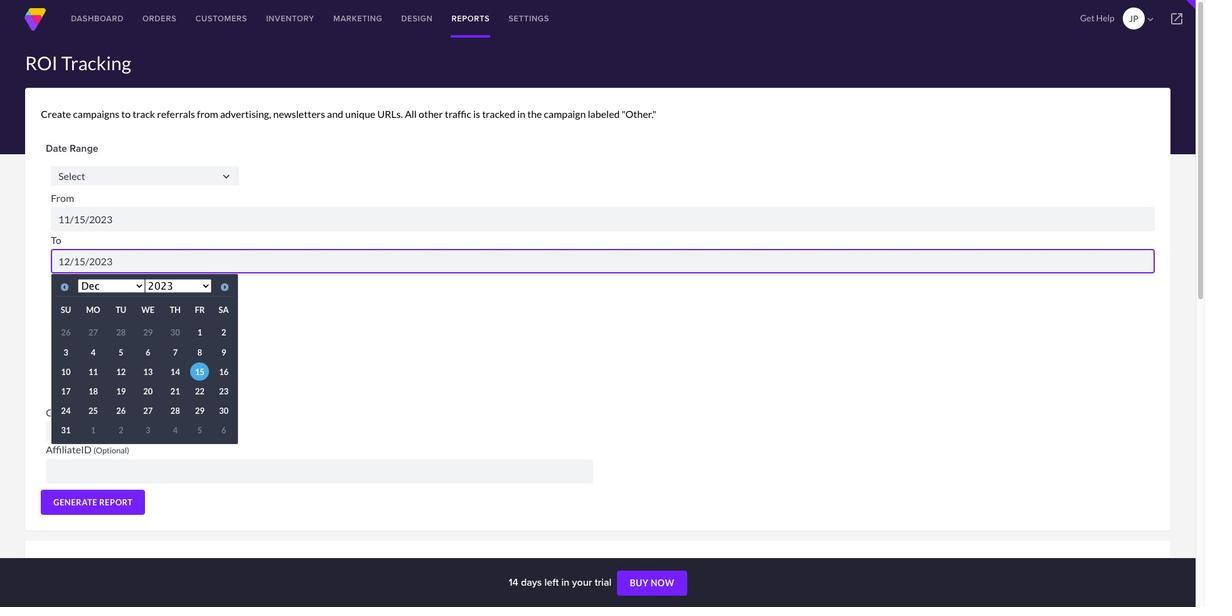 Task type: vqa. For each thing, say whether or not it's contained in the screenshot.


Task type: describe. For each thing, give the bounding box(es) containing it.
roi tracking
[[25, 51, 131, 74]]

26 link
[[112, 402, 130, 420]]

14 days left in your trial
[[509, 576, 614, 590]]

24 link
[[56, 402, 75, 420]]

9 link
[[214, 343, 233, 362]]

1 link
[[190, 324, 209, 342]]

customers
[[195, 13, 247, 24]]

13 link
[[139, 363, 157, 381]]

1 vertical spatial 5
[[197, 426, 202, 436]]

create campaigns to track referrals from advertising, newsletters and unique urls. all other traffic is tracked in the campaign labeled "other."
[[41, 108, 657, 120]]

8
[[197, 348, 202, 358]]

fr
[[195, 305, 205, 315]]

1 horizontal spatial 3
[[146, 426, 150, 436]]

11 link
[[84, 363, 103, 381]]

19
[[116, 387, 126, 397]]

4 inside "link"
[[91, 348, 96, 358]]

"other."
[[622, 108, 657, 120]]

regular
[[66, 347, 100, 358]]

by
[[76, 407, 88, 419]]

marketing
[[333, 13, 383, 24]]

to
[[121, 108, 131, 120]]

3 link
[[56, 343, 75, 362]]

31
[[61, 426, 71, 436]]

su
[[61, 305, 71, 315]]

1 vertical spatial 1
[[91, 426, 96, 436]]

16
[[219, 367, 229, 377]]

0 horizontal spatial 2
[[119, 426, 123, 436]]

we
[[141, 305, 155, 315]]

To text field
[[51, 249, 1155, 274]]

0 horizontal spatial roi
[[25, 51, 58, 74]]

31 link
[[56, 422, 75, 440]]

11
[[89, 367, 98, 377]]

2 link
[[214, 324, 233, 342]]

settings
[[509, 13, 549, 24]]

trial
[[595, 576, 612, 590]]

to
[[51, 234, 63, 246]]

left
[[545, 576, 559, 590]]

28 link
[[166, 402, 185, 420]]

th
[[170, 305, 181, 315]]

exclude
[[51, 296, 87, 308]]

20 link
[[139, 383, 157, 401]]

0 horizontal spatial 28
[[116, 328, 126, 338]]

1 horizontal spatial 30
[[219, 406, 229, 416]]

0 vertical spatial in
[[517, 108, 526, 120]]

From text field
[[51, 207, 1155, 232]]

range
[[70, 141, 98, 156]]

15
[[195, 367, 205, 377]]

29 link
[[190, 402, 209, 420]]

18 link
[[84, 383, 103, 401]]

all roi reports
[[41, 557, 152, 577]]

1 horizontal spatial 26
[[116, 406, 126, 416]]

14 for 14 days left in your trial
[[509, 576, 518, 590]]


[[1145, 14, 1156, 25]]

23
[[219, 387, 229, 397]]

date range
[[46, 141, 98, 156]]

1 horizontal spatial all
[[405, 108, 417, 120]]

inventory
[[266, 13, 315, 24]]

 affiliateid (optional)
[[46, 426, 228, 456]]

21
[[171, 387, 180, 397]]

4 link
[[84, 343, 103, 362]]

group by
[[46, 407, 89, 419]]

0 horizontal spatial orders
[[88, 311, 119, 323]]

15 link
[[190, 363, 209, 381]]

tu
[[116, 305, 126, 315]]

0 vertical spatial 3
[[63, 348, 68, 358]]

unique
[[345, 108, 376, 120]]

1 horizontal spatial 29
[[195, 406, 205, 416]]

free
[[66, 311, 86, 323]]

get
[[1080, 13, 1095, 23]]

1 vertical spatial roi
[[63, 557, 92, 577]]

18
[[89, 387, 98, 397]]

buy
[[630, 578, 649, 589]]

 for  affiliateid (optional)
[[215, 426, 228, 439]]

1 vertical spatial 4
[[173, 426, 178, 436]]

create
[[41, 108, 71, 120]]


[[1170, 11, 1185, 26]]

14 link
[[166, 363, 185, 381]]

1 horizontal spatial reports
[[452, 13, 490, 24]]

 link
[[1158, 0, 1196, 38]]

25
[[89, 406, 98, 416]]

affiliates
[[102, 347, 142, 358]]

advertising,
[[220, 108, 271, 120]]

from
[[51, 192, 74, 204]]

campaign
[[544, 108, 586, 120]]

12 link
[[112, 363, 130, 381]]

27 inside 'link'
[[143, 406, 153, 416]]

newsletters
[[273, 108, 325, 120]]

buy now
[[630, 578, 675, 589]]

from
[[197, 108, 218, 120]]

0 vertical spatial 30
[[171, 328, 180, 338]]

generate
[[53, 498, 97, 508]]

group
[[46, 407, 74, 419]]

free orders
[[66, 311, 119, 323]]

include
[[51, 331, 85, 343]]

17 link
[[56, 383, 75, 401]]

27 link
[[139, 402, 157, 420]]

0 vertical spatial 26
[[61, 328, 71, 338]]

affiliateid
[[46, 444, 92, 456]]

mo
[[86, 305, 100, 315]]

 for 
[[220, 170, 233, 183]]

labeled
[[588, 108, 620, 120]]



Task type: locate. For each thing, give the bounding box(es) containing it.
orders
[[143, 13, 177, 24], [88, 311, 119, 323]]

0 horizontal spatial 14
[[171, 367, 180, 377]]

6 link
[[139, 343, 157, 362]]

days
[[521, 576, 542, 590]]

1 horizontal spatial 6
[[221, 426, 226, 436]]

dashboard
[[71, 13, 124, 24]]

0 vertical spatial reports
[[452, 13, 490, 24]]

track
[[133, 108, 155, 120]]

29 up 6 link
[[143, 328, 153, 338]]

0 horizontal spatial 1
[[91, 426, 96, 436]]

traffic
[[445, 108, 471, 120]]

3 down include
[[63, 348, 68, 358]]

design
[[401, 13, 433, 24]]

21 link
[[166, 383, 185, 401]]

1 vertical spatial all
[[41, 557, 60, 577]]

29 down 22 'link'
[[195, 406, 205, 416]]

14 left days
[[509, 576, 518, 590]]

1 horizontal spatial 27
[[143, 406, 153, 416]]

1 vertical spatial 27
[[143, 406, 153, 416]]

other
[[419, 108, 443, 120]]

1 vertical spatial 14
[[509, 576, 518, 590]]

0 vertical spatial 4
[[91, 348, 96, 358]]

1 vertical spatial reports
[[95, 557, 152, 577]]

0 vertical spatial orders
[[143, 13, 177, 24]]

expand_more
[[1134, 557, 1155, 578]]

generate report
[[53, 498, 133, 508]]

6 up campaigns
[[146, 348, 150, 358]]

1 horizontal spatial 1
[[197, 328, 202, 338]]

0 horizontal spatial 4
[[91, 348, 96, 358]]

17
[[61, 387, 71, 397]]

3
[[63, 348, 68, 358], [146, 426, 150, 436]]

0 horizontal spatial 30
[[171, 328, 180, 338]]

report
[[99, 498, 133, 508]]

26 down free
[[61, 328, 71, 338]]

2 up 9
[[221, 328, 226, 338]]

14 for 14
[[171, 367, 180, 377]]

generate report link
[[41, 490, 145, 515]]

1 up 8
[[197, 328, 202, 338]]

None text field
[[51, 166, 239, 186], [46, 460, 593, 484], [51, 166, 239, 186], [46, 460, 593, 484]]

3 down 27 'link'
[[146, 426, 150, 436]]

1 vertical spatial 29
[[195, 406, 205, 416]]

0 horizontal spatial 29
[[143, 328, 153, 338]]

referrals
[[157, 108, 195, 120]]

22 link
[[190, 383, 209, 401]]

0 vertical spatial 27
[[89, 328, 98, 338]]

10 link
[[56, 363, 75, 381]]

30 up the 7 'link'
[[171, 328, 180, 338]]

orders left customers
[[143, 13, 177, 24]]

0 vertical spatial all
[[405, 108, 417, 120]]

0 horizontal spatial reports
[[95, 557, 152, 577]]

is
[[473, 108, 480, 120]]

30
[[171, 328, 180, 338], [219, 406, 229, 416]]

4 up 'advertising'
[[91, 348, 96, 358]]

12
[[116, 367, 126, 377]]

your
[[572, 576, 592, 590]]

1 horizontal spatial 2
[[221, 328, 226, 338]]

4 down 28 'link' on the bottom left of the page
[[173, 426, 178, 436]]

28 inside 28 'link'
[[171, 406, 180, 416]]

now
[[651, 578, 675, 589]]

0 vertical spatial 
[[220, 170, 233, 183]]

29
[[143, 328, 153, 338], [195, 406, 205, 416]]

all
[[405, 108, 417, 120], [41, 557, 60, 577]]

30 link
[[214, 402, 233, 420]]

0 horizontal spatial 26
[[61, 328, 71, 338]]

2 down 26 link
[[119, 426, 123, 436]]

the
[[528, 108, 542, 120]]

campaigns
[[119, 362, 167, 374]]

1 horizontal spatial in
[[562, 576, 570, 590]]

5 up advertising campaigns
[[119, 348, 123, 358]]

sa
[[219, 305, 229, 315]]

0 vertical spatial 29
[[143, 328, 153, 338]]

0 vertical spatial 28
[[116, 328, 126, 338]]

1 vertical spatial 30
[[219, 406, 229, 416]]

23 link
[[214, 383, 233, 401]]

0 horizontal spatial 27
[[89, 328, 98, 338]]

in left the the
[[517, 108, 526, 120]]

20
[[143, 387, 153, 397]]

19 link
[[112, 383, 130, 401]]

1 horizontal spatial 28
[[171, 406, 180, 416]]

newsletters
[[66, 377, 120, 389]]

7 link
[[166, 343, 185, 362]]

0 vertical spatial 6
[[146, 348, 150, 358]]

1 horizontal spatial 4
[[173, 426, 178, 436]]

1
[[197, 328, 202, 338], [91, 426, 96, 436]]

1 horizontal spatial 14
[[509, 576, 518, 590]]

get help
[[1080, 13, 1115, 23]]

9
[[221, 348, 226, 358]]

(optional)
[[94, 446, 129, 456]]


[[220, 170, 233, 183], [215, 426, 228, 439]]

0 horizontal spatial 6
[[146, 348, 150, 358]]

campaigns
[[73, 108, 119, 120]]

0 vertical spatial roi
[[25, 51, 58, 74]]

0 vertical spatial 14
[[171, 367, 180, 377]]

tracked
[[482, 108, 515, 120]]

28 down 21 link
[[171, 406, 180, 416]]

1 vertical spatial 6
[[221, 426, 226, 436]]

0 horizontal spatial in
[[517, 108, 526, 120]]

6 down the 30 link
[[221, 426, 226, 436]]

28
[[116, 328, 126, 338], [171, 406, 180, 416]]

1 down 25 'link'
[[91, 426, 96, 436]]

14 up 21 link
[[171, 367, 180, 377]]

27
[[89, 328, 98, 338], [143, 406, 153, 416]]

2
[[221, 328, 226, 338], [119, 426, 123, 436]]

8 link
[[190, 343, 209, 362]]

1 vertical spatial 3
[[146, 426, 150, 436]]

1 vertical spatial 2
[[119, 426, 123, 436]]

5 down 29 link
[[197, 426, 202, 436]]

27 down free orders
[[89, 328, 98, 338]]

28 up 5 link
[[116, 328, 126, 338]]

0 horizontal spatial all
[[41, 557, 60, 577]]

buy now link
[[617, 571, 687, 597]]

0 vertical spatial 2
[[221, 328, 226, 338]]

1 vertical spatial 28
[[171, 406, 180, 416]]

roi
[[25, 51, 58, 74], [63, 557, 92, 577]]

5
[[119, 348, 123, 358], [197, 426, 202, 436]]

6
[[146, 348, 150, 358], [221, 426, 226, 436]]

tracking
[[61, 51, 131, 74]]

10
[[61, 367, 71, 377]]

advertising campaigns
[[66, 362, 167, 374]]

1 horizontal spatial roi
[[63, 557, 92, 577]]

30 down 23 "link"
[[219, 406, 229, 416]]

0 vertical spatial 1
[[197, 328, 202, 338]]

in right left
[[562, 576, 570, 590]]

26 down the 19
[[116, 406, 126, 416]]

16 link
[[214, 363, 233, 381]]

0 horizontal spatial 5
[[119, 348, 123, 358]]

25 link
[[84, 402, 103, 420]]

1 vertical spatial 26
[[116, 406, 126, 416]]

1 vertical spatial orders
[[88, 311, 119, 323]]

orders right free
[[88, 311, 119, 323]]

1 horizontal spatial orders
[[143, 13, 177, 24]]

1 vertical spatial in
[[562, 576, 570, 590]]

1 horizontal spatial 5
[[197, 426, 202, 436]]

0 vertical spatial 5
[[119, 348, 123, 358]]

urls.
[[377, 108, 403, 120]]

0 horizontal spatial 3
[[63, 348, 68, 358]]

 inside  affiliateid (optional)
[[215, 426, 228, 439]]

1 vertical spatial 
[[215, 426, 228, 439]]

advertising
[[66, 362, 117, 374]]

jp
[[1129, 13, 1139, 24]]

dashboard link
[[62, 0, 133, 38]]

14
[[171, 367, 180, 377], [509, 576, 518, 590]]

reports
[[452, 13, 490, 24], [95, 557, 152, 577]]

27 down 20
[[143, 406, 153, 416]]



